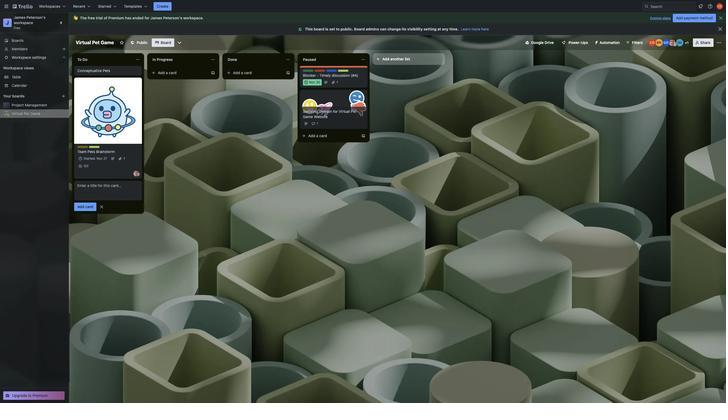 Task type: describe. For each thing, give the bounding box(es) containing it.
primary element
[[0, 0, 727, 13]]

add inside add card button
[[77, 205, 84, 209]]

open information menu image
[[708, 4, 714, 9]]

create button
[[154, 2, 172, 11]]

pets for conceptualize
[[103, 68, 110, 73]]

google drive icon image
[[526, 41, 530, 45]]

automation button
[[593, 38, 624, 47]]

0 horizontal spatial nov
[[97, 157, 103, 161]]

0 horizontal spatial board
[[161, 40, 171, 45]]

workspaces
[[39, 4, 60, 8]]

can
[[380, 27, 387, 31]]

project
[[12, 103, 24, 107]]

ended
[[133, 16, 144, 20]]

free
[[88, 16, 95, 20]]

add down the in progress
[[158, 71, 165, 75]]

card for the top create from template… icon
[[169, 71, 177, 75]]

calendar link
[[12, 83, 66, 88]]

star or unstar board image
[[120, 41, 124, 45]]

boards
[[12, 38, 24, 43]]

pets for team
[[88, 149, 95, 154]]

started: nov 27
[[84, 157, 107, 161]]

add another list button
[[373, 53, 445, 65]]

securing domain for virtual pet game website
[[303, 109, 357, 119]]

+ 1
[[686, 41, 689, 45]]

workspace for workspace settings
[[12, 55, 31, 60]]

0 horizontal spatial pet
[[24, 111, 29, 116]]

for inside the securing domain for virtual pet game website
[[333, 109, 338, 114]]

0 horizontal spatial virtual
[[12, 111, 23, 116]]

your
[[3, 94, 11, 98]]

color: red, title: "blocker" element
[[315, 70, 326, 74]]

card for create from template… icon to the right
[[320, 134, 327, 138]]

workspaces button
[[36, 2, 69, 11]]

task
[[98, 146, 105, 150]]

0 horizontal spatial james peterson (jamespeterson93) image
[[134, 170, 140, 177]]

recent
[[73, 4, 85, 8]]

premium inside banner
[[108, 16, 124, 20]]

1 down website at the top left of page
[[317, 122, 318, 126]]

of
[[104, 16, 107, 20]]

virtual pet game inside virtual pet game "text box"
[[76, 40, 114, 45]]

add down done
[[233, 71, 240, 75]]

wave image
[[73, 16, 78, 20]]

virtual pet game link
[[12, 111, 66, 116]]

here
[[482, 27, 489, 31]]

google
[[532, 40, 544, 45]]

is
[[326, 27, 329, 31]]

search image
[[645, 4, 649, 8]]

add down website at the top left of page
[[309, 134, 316, 138]]

blocker - timely discussion (#4) link
[[303, 73, 365, 78]]

pet inside "text box"
[[92, 40, 100, 45]]

james peterson's workspace link
[[14, 15, 47, 25]]

board link
[[152, 38, 174, 47]]

back to home image
[[13, 2, 33, 11]]

starred button
[[95, 2, 120, 11]]

admins
[[366, 27, 379, 31]]

to
[[77, 57, 82, 62]]

recent button
[[70, 2, 94, 11]]

this member is an admin of this board. image
[[674, 44, 677, 46]]

boards link
[[0, 36, 69, 45]]

table link
[[12, 74, 66, 80]]

game inside the securing domain for virtual pet game website
[[303, 115, 313, 119]]

customize views image
[[177, 40, 182, 45]]

visibility
[[408, 27, 423, 31]]

automation
[[600, 40, 620, 45]]

google drive
[[532, 40, 554, 45]]

card for create from template… image
[[244, 71, 252, 75]]

discussion
[[332, 73, 350, 78]]

color: bold lime, title: none image
[[338, 70, 349, 72]]

settings
[[32, 55, 46, 60]]

pet inside the securing domain for virtual pet game website
[[351, 109, 357, 114]]

public
[[137, 40, 148, 45]]

color: green, title: "goal" element
[[303, 70, 314, 74]]

progress
[[157, 57, 173, 62]]

ben nelson (bennelson96) image
[[656, 39, 663, 46]]

Enter a title for this card… text field
[[74, 181, 142, 201]]

27
[[103, 157, 107, 161]]

add card button
[[74, 203, 96, 211]]

fyi
[[327, 70, 331, 74]]

create from template… image
[[286, 71, 291, 75]]

In Progress text field
[[149, 55, 208, 64]]

timely
[[320, 73, 331, 78]]

time.
[[450, 27, 459, 31]]

project management
[[12, 103, 47, 107]]

this board is set to public. board admins can change its visibility setting at any time. learn more here
[[305, 27, 489, 31]]

website
[[314, 115, 328, 119]]

To Do text field
[[74, 55, 133, 64]]

nov 30
[[310, 80, 320, 84]]

upgrade to premium link
[[3, 392, 65, 400]]

another
[[391, 57, 404, 61]]

share button
[[694, 38, 714, 47]]

sm image for this board is set to public. board admins can change its visibility setting at any time.
[[298, 27, 305, 32]]

securing
[[303, 109, 318, 114]]

power-
[[569, 40, 582, 45]]

color: blue, title: "fyi" element
[[327, 70, 337, 74]]

0 horizontal spatial add a card
[[158, 71, 177, 75]]

nov inside checkbox
[[310, 80, 315, 84]]

power-ups button
[[559, 38, 592, 47]]

add a card for paused
[[309, 134, 327, 138]]

public button
[[127, 38, 151, 47]]

more
[[472, 27, 481, 31]]

setting
[[424, 27, 437, 31]]

1 down team pets brainstorm link
[[124, 157, 125, 161]]

1 horizontal spatial james peterson (jamespeterson93) image
[[670, 39, 677, 46]]

add payment method button
[[674, 14, 717, 22]]

0 horizontal spatial add a card button
[[149, 69, 209, 77]]

blocker - timely discussion (#4)
[[303, 73, 359, 78]]

1 down blocker - timely discussion (#4) link
[[337, 80, 338, 84]]

+
[[686, 41, 688, 45]]

Paused text field
[[300, 55, 358, 64]]

0 notifications image
[[698, 3, 705, 10]]

conceptualize
[[77, 68, 102, 73]]

filters
[[633, 40, 643, 45]]

for inside banner
[[145, 16, 150, 20]]

power-ups
[[569, 40, 589, 45]]

any
[[442, 27, 449, 31]]

Search field
[[649, 2, 696, 10]]

at
[[438, 27, 441, 31]]

workspace navigation collapse icon image
[[58, 19, 65, 27]]

0 horizontal spatial a
[[166, 71, 168, 75]]

started:
[[84, 157, 96, 161]]

a for paused
[[317, 134, 319, 138]]

Done text field
[[225, 55, 283, 64]]

workspace for workspace views
[[3, 66, 23, 70]]

learn
[[461, 27, 471, 31]]

👋
[[73, 16, 78, 20]]

project management link
[[12, 103, 66, 108]]

christina overa (christinaovera) image
[[649, 39, 656, 46]]

workspace inside james peterson's workspace free
[[14, 20, 33, 25]]

management
[[25, 103, 47, 107]]

show menu image
[[717, 40, 722, 45]]

0 vertical spatial to
[[336, 27, 340, 31]]

trial
[[96, 16, 103, 20]]

change
[[388, 27, 401, 31]]

james peterson's workspace free
[[14, 15, 47, 30]]

payment
[[685, 16, 699, 20]]

do
[[83, 57, 88, 62]]

color: yellow, title: none image
[[77, 146, 88, 148]]

👋 the free trial of premium has ended for james peterson's workspace .
[[73, 16, 204, 20]]

sm image for automation
[[593, 38, 600, 46]]



Task type: vqa. For each thing, say whether or not it's contained in the screenshot.
the bottom Tip:
no



Task type: locate. For each thing, give the bounding box(es) containing it.
team for team pets brainstorm
[[77, 149, 87, 154]]

2
[[87, 164, 89, 168]]

james up free
[[14, 15, 25, 20]]

1 vertical spatial premium
[[32, 394, 48, 398]]

a
[[166, 71, 168, 75], [241, 71, 243, 75], [317, 134, 319, 138]]

ups
[[582, 40, 589, 45]]

add a card button for paused
[[300, 132, 359, 140]]

laugh image
[[348, 89, 366, 108]]

paused
[[303, 57, 316, 62]]

add a card button
[[149, 69, 209, 77], [225, 69, 284, 77], [300, 132, 359, 140]]

add a card button down website at the top left of page
[[300, 132, 359, 140]]

to right set
[[336, 27, 340, 31]]

domain
[[319, 109, 332, 114]]

1 horizontal spatial virtual
[[76, 40, 91, 45]]

0 vertical spatial james peterson (jamespeterson93) image
[[670, 39, 677, 46]]

in
[[153, 57, 156, 62]]

1 vertical spatial workspace
[[3, 66, 23, 70]]

0 vertical spatial nov
[[310, 80, 315, 84]]

game
[[101, 40, 114, 45], [30, 111, 40, 116], [303, 115, 313, 119]]

create from template… image
[[211, 71, 215, 75], [362, 134, 366, 138]]

add payment method
[[677, 16, 714, 20]]

game down the 'securing'
[[303, 115, 313, 119]]

0 vertical spatial create from template… image
[[211, 71, 215, 75]]

sm image right ups at the top of page
[[593, 38, 600, 46]]

to
[[336, 27, 340, 31], [28, 394, 31, 398]]

add a card down website at the top left of page
[[309, 134, 327, 138]]

members
[[12, 47, 28, 51]]

nov left the 27
[[97, 157, 103, 161]]

calendar
[[12, 83, 27, 88]]

1 right "jeremy miller (jeremymiller198)" icon
[[688, 41, 689, 45]]

card down website at the top left of page
[[320, 134, 327, 138]]

1 horizontal spatial pet
[[92, 40, 100, 45]]

1 horizontal spatial create from template… image
[[362, 134, 366, 138]]

sm image
[[298, 27, 305, 32], [593, 38, 600, 46]]

team
[[89, 146, 97, 150], [77, 149, 87, 154]]

add a card button down done text field
[[225, 69, 284, 77]]

virtual up to do
[[76, 40, 91, 45]]

workspace inside banner
[[183, 16, 203, 20]]

card
[[169, 71, 177, 75], [244, 71, 252, 75], [320, 134, 327, 138], [85, 205, 93, 209]]

0 horizontal spatial virtual pet game
[[12, 111, 40, 116]]

1 horizontal spatial add a card button
[[225, 69, 284, 77]]

0 vertical spatial for
[[145, 16, 150, 20]]

members link
[[0, 45, 69, 53]]

premium right "of"
[[108, 16, 124, 20]]

0 horizontal spatial for
[[145, 16, 150, 20]]

pet down project management
[[24, 111, 29, 116]]

workspace
[[12, 55, 31, 60], [3, 66, 23, 70]]

gary orlando (garyorlando) image
[[663, 39, 670, 46]]

list
[[405, 57, 410, 61]]

1 horizontal spatial a
[[241, 71, 243, 75]]

premium right upgrade
[[32, 394, 48, 398]]

team down color: yellow, title: none image
[[77, 149, 87, 154]]

workspace settings button
[[0, 53, 69, 62]]

the
[[80, 16, 87, 20]]

blocker
[[315, 70, 326, 74], [303, 73, 316, 78]]

1 vertical spatial sm image
[[593, 38, 600, 46]]

game left the star or unstar board icon
[[101, 40, 114, 45]]

virtual pet game up to do text box
[[76, 40, 114, 45]]

a down done text field
[[241, 71, 243, 75]]

0 vertical spatial premium
[[108, 16, 124, 20]]

1 horizontal spatial to
[[336, 27, 340, 31]]

peterson's inside banner
[[163, 16, 182, 20]]

filters button
[[625, 38, 645, 47]]

workspace
[[183, 16, 203, 20], [14, 20, 33, 25]]

0 vertical spatial sm image
[[298, 27, 305, 32]]

0 horizontal spatial peterson's
[[26, 15, 46, 20]]

1 horizontal spatial pets
[[103, 68, 110, 73]]

views
[[24, 66, 34, 70]]

(#4)
[[351, 73, 359, 78]]

to do
[[77, 57, 88, 62]]

explore plans button
[[651, 15, 671, 21]]

2 horizontal spatial game
[[303, 115, 313, 119]]

card down in progress text box
[[169, 71, 177, 75]]

0 vertical spatial virtual pet game
[[76, 40, 114, 45]]

done
[[228, 57, 237, 62]]

1 vertical spatial james peterson (jamespeterson93) image
[[134, 170, 140, 177]]

team left task
[[89, 146, 97, 150]]

game inside the virtual pet game link
[[30, 111, 40, 116]]

brainstorm
[[96, 149, 115, 154]]

pet up to do text box
[[92, 40, 100, 45]]

1 vertical spatial workspace
[[14, 20, 33, 25]]

1 vertical spatial create from template… image
[[362, 134, 366, 138]]

-
[[317, 73, 319, 78]]

peterson's down create button
[[163, 16, 182, 20]]

add left cancel icon
[[77, 205, 84, 209]]

team for team task
[[89, 146, 97, 150]]

securing domain for virtual pet game website link
[[303, 109, 365, 120]]

1 horizontal spatial virtual pet game
[[76, 40, 114, 45]]

Board name text field
[[73, 38, 117, 47]]

peterson's inside james peterson's workspace free
[[26, 15, 46, 20]]

for right ended
[[145, 16, 150, 20]]

2 horizontal spatial add a card
[[309, 134, 327, 138]]

premium
[[108, 16, 124, 20], [32, 394, 48, 398]]

1 horizontal spatial for
[[333, 109, 338, 114]]

explore
[[651, 16, 662, 20]]

card left cancel icon
[[85, 205, 93, 209]]

board right public.
[[354, 27, 365, 31]]

your boards with 2 items element
[[3, 93, 54, 99]]

board
[[354, 27, 365, 31], [161, 40, 171, 45]]

a for done
[[241, 71, 243, 75]]

0 horizontal spatial sm image
[[298, 27, 305, 32]]

james
[[14, 15, 25, 20], [151, 16, 162, 20]]

peterson's down back to home image
[[26, 15, 46, 20]]

1 horizontal spatial sm image
[[593, 38, 600, 46]]

pet down laugh image
[[351, 109, 357, 114]]

learn more here link
[[459, 27, 489, 31]]

0 horizontal spatial premium
[[32, 394, 48, 398]]

2 horizontal spatial a
[[317, 134, 319, 138]]

upgrade to premium
[[12, 394, 48, 398]]

game inside virtual pet game "text box"
[[101, 40, 114, 45]]

blocker for blocker - timely discussion (#4)
[[303, 73, 316, 78]]

drive
[[545, 40, 554, 45]]

james inside banner
[[151, 16, 162, 20]]

1 horizontal spatial team
[[89, 146, 97, 150]]

virtual inside "text box"
[[76, 40, 91, 45]]

conceptualize pets link
[[77, 68, 139, 73]]

2 horizontal spatial virtual
[[339, 109, 350, 114]]

a down website at the top left of page
[[317, 134, 319, 138]]

add left another
[[383, 57, 390, 61]]

pets up started: on the top
[[88, 149, 95, 154]]

1 horizontal spatial workspace
[[183, 16, 203, 20]]

1 vertical spatial virtual pet game
[[12, 111, 40, 116]]

sm image left board
[[298, 27, 305, 32]]

0 horizontal spatial team
[[77, 149, 87, 154]]

cancel image
[[99, 204, 104, 210]]

add card
[[77, 205, 93, 209]]

virtual down laugh image
[[339, 109, 350, 114]]

team pets brainstorm link
[[77, 149, 139, 155]]

add a card down done
[[233, 71, 252, 75]]

blocker fyi
[[315, 70, 331, 74]]

your boards
[[3, 94, 25, 98]]

to right upgrade
[[28, 394, 31, 398]]

0 vertical spatial workspace
[[183, 16, 203, 20]]

james peterson (jamespeterson93) image
[[670, 39, 677, 46], [134, 170, 140, 177]]

add a card button down in progress text box
[[149, 69, 209, 77]]

2 horizontal spatial add a card button
[[300, 132, 359, 140]]

for right domain at the top
[[333, 109, 338, 114]]

in progress
[[153, 57, 173, 62]]

add another list
[[383, 57, 410, 61]]

board
[[314, 27, 325, 31]]

virtual
[[76, 40, 91, 45], [339, 109, 350, 114], [12, 111, 23, 116]]

sm image inside automation button
[[593, 38, 600, 46]]

virtual pet game down project management
[[12, 111, 40, 116]]

game down management
[[30, 111, 40, 116]]

boards
[[12, 94, 25, 98]]

add board image
[[61, 94, 66, 98]]

j
[[6, 20, 9, 26]]

blocker up nov 30 checkbox
[[303, 73, 316, 78]]

add a card down progress
[[158, 71, 177, 75]]

1 horizontal spatial peterson's
[[163, 16, 182, 20]]

1 horizontal spatial board
[[354, 27, 365, 31]]

james inside james peterson's workspace free
[[14, 15, 25, 20]]

christina overa (christinaovera) image
[[717, 3, 724, 10]]

0 vertical spatial workspace
[[12, 55, 31, 60]]

explore plans
[[651, 16, 671, 20]]

add left "payment"
[[677, 16, 684, 20]]

team task
[[89, 146, 105, 150]]

its
[[402, 27, 407, 31]]

nov
[[310, 80, 315, 84], [97, 157, 103, 161]]

templates
[[124, 4, 142, 8]]

0 horizontal spatial create from template… image
[[211, 71, 215, 75]]

jeremy miller (jeremymiller198) image
[[677, 39, 684, 46]]

google drive button
[[523, 38, 557, 47]]

premium inside upgrade to premium link
[[32, 394, 48, 398]]

workspace up table
[[3, 66, 23, 70]]

add inside add another list button
[[383, 57, 390, 61]]

virtual down project
[[12, 111, 23, 116]]

0 horizontal spatial to
[[28, 394, 31, 398]]

nov left 30
[[310, 80, 315, 84]]

team pets brainstorm
[[77, 149, 115, 154]]

0 vertical spatial pets
[[103, 68, 110, 73]]

pets down to do text box
[[103, 68, 110, 73]]

goal
[[303, 70, 310, 74]]

banner
[[69, 13, 727, 23]]

1 horizontal spatial james
[[151, 16, 162, 20]]

0 horizontal spatial workspace
[[14, 20, 33, 25]]

a down progress
[[166, 71, 168, 75]]

add a card
[[158, 71, 177, 75], [233, 71, 252, 75], [309, 134, 327, 138]]

card inside button
[[85, 205, 93, 209]]

pet
[[92, 40, 100, 45], [351, 109, 357, 114], [24, 111, 29, 116]]

1 horizontal spatial add a card
[[233, 71, 252, 75]]

1 vertical spatial pets
[[88, 149, 95, 154]]

virtual pet game inside the virtual pet game link
[[12, 111, 40, 116]]

virtual inside the securing domain for virtual pet game website
[[339, 109, 350, 114]]

workspace inside dropdown button
[[12, 55, 31, 60]]

.
[[203, 16, 204, 20]]

add a card button for done
[[225, 69, 284, 77]]

board left the customize views icon at left top
[[161, 40, 171, 45]]

2 horizontal spatial pet
[[351, 109, 357, 114]]

0 vertical spatial board
[[354, 27, 365, 31]]

30
[[316, 80, 320, 84]]

1 vertical spatial for
[[333, 109, 338, 114]]

1 horizontal spatial premium
[[108, 16, 124, 20]]

blocker for blocker fyi
[[315, 70, 326, 74]]

1 horizontal spatial game
[[101, 40, 114, 45]]

banner containing 👋
[[69, 13, 727, 23]]

1 vertical spatial to
[[28, 394, 31, 398]]

starred
[[98, 4, 111, 8]]

share
[[701, 40, 711, 45]]

0 horizontal spatial game
[[30, 111, 40, 116]]

Nov 30 checkbox
[[303, 79, 322, 86]]

method
[[700, 16, 714, 20]]

0 / 2
[[84, 164, 89, 168]]

0 horizontal spatial pets
[[88, 149, 95, 154]]

color: bold lime, title: "team task" element
[[89, 146, 105, 150]]

add
[[677, 16, 684, 20], [383, 57, 390, 61], [158, 71, 165, 75], [233, 71, 240, 75], [309, 134, 316, 138], [77, 205, 84, 209]]

add inside add payment method button
[[677, 16, 684, 20]]

james down create button
[[151, 16, 162, 20]]

add a card for done
[[233, 71, 252, 75]]

workspace down members
[[12, 55, 31, 60]]

card down done text field
[[244, 71, 252, 75]]

0 horizontal spatial james
[[14, 15, 25, 20]]

1 horizontal spatial nov
[[310, 80, 315, 84]]

blocker left fyi
[[315, 70, 326, 74]]

conceptualize pets
[[77, 68, 110, 73]]

1 vertical spatial board
[[161, 40, 171, 45]]

1 vertical spatial nov
[[97, 157, 103, 161]]



